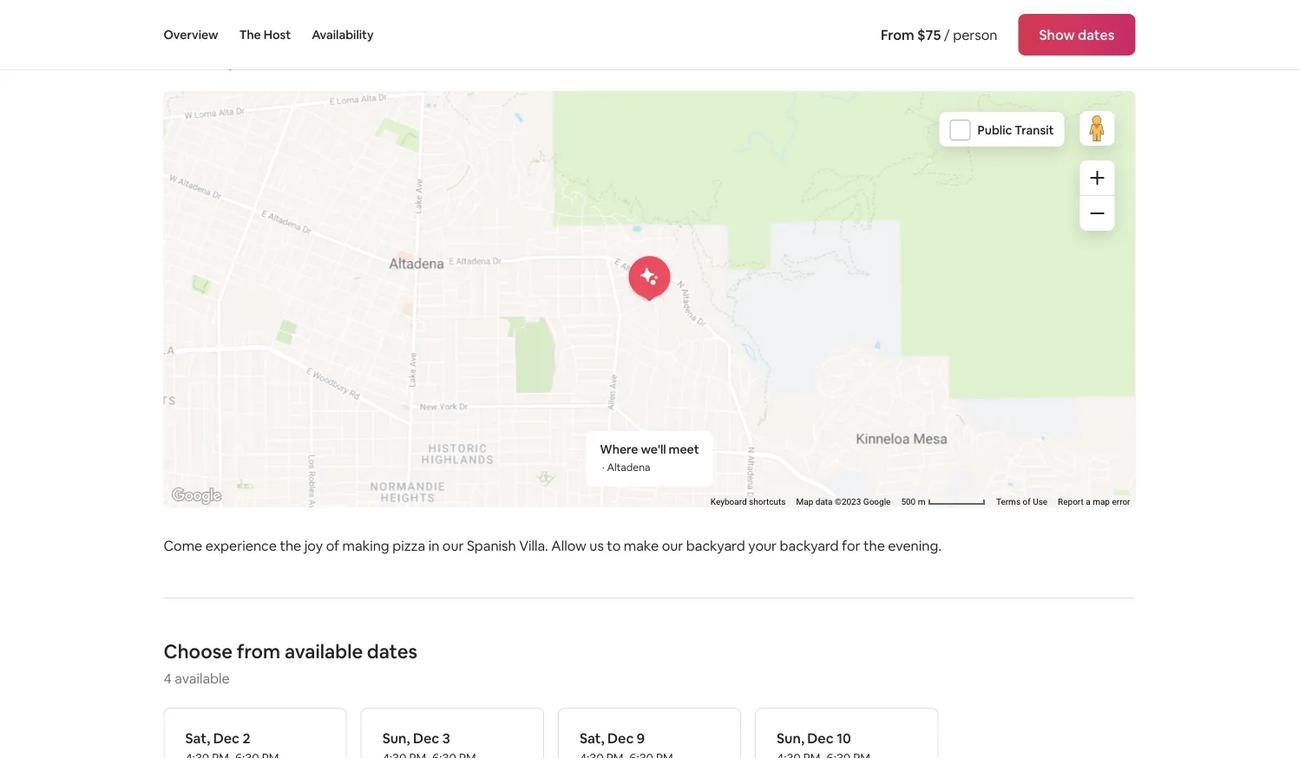 Task type: locate. For each thing, give the bounding box(es) containing it.
0 horizontal spatial sun,
[[383, 730, 410, 748]]

sun,
[[383, 730, 410, 748], [777, 730, 805, 748]]

public
[[978, 122, 1013, 138]]

the host
[[239, 27, 291, 43]]

available down choose
[[175, 670, 230, 688]]

where
[[164, 46, 224, 71], [600, 442, 639, 458]]

1 horizontal spatial our
[[662, 537, 684, 555]]

the
[[239, 27, 261, 43]]

sat,
[[185, 730, 210, 748], [580, 730, 605, 748]]

0 vertical spatial where
[[164, 46, 224, 71]]

dec for 3
[[413, 730, 440, 748]]

dec left 3
[[413, 730, 440, 748]]

2 dec from the left
[[413, 730, 440, 748]]

2 backyard from the left
[[780, 537, 839, 555]]

our
[[443, 537, 464, 555], [662, 537, 684, 555]]

1 vertical spatial where
[[600, 442, 639, 458]]

meet
[[669, 442, 700, 458]]

our right in
[[443, 537, 464, 555]]

2
[[243, 730, 251, 748]]

1 horizontal spatial the
[[864, 537, 886, 555]]

0 horizontal spatial where
[[164, 46, 224, 71]]

choose
[[164, 640, 233, 664]]

terms of use link
[[997, 497, 1048, 508]]

transit
[[1015, 122, 1055, 138]]

1 dec from the left
[[213, 730, 240, 748]]

dec for 10
[[808, 730, 834, 748]]

the left joy
[[280, 537, 302, 555]]

sat, left 2 in the bottom left of the page
[[185, 730, 210, 748]]

4
[[164, 670, 172, 688]]

1 our from the left
[[443, 537, 464, 555]]

our right make
[[662, 537, 684, 555]]

dec for 9
[[608, 730, 634, 748]]

availability button
[[312, 0, 374, 69]]

2 our from the left
[[662, 537, 684, 555]]

sun, left 3
[[383, 730, 410, 748]]

available right from
[[285, 640, 363, 664]]

sun, left '10' on the bottom of the page
[[777, 730, 805, 748]]

1 horizontal spatial sun,
[[777, 730, 805, 748]]

dec left 9
[[608, 730, 634, 748]]

1 horizontal spatial dates
[[1079, 26, 1115, 43]]

0 vertical spatial available
[[285, 640, 363, 664]]

public transit
[[978, 122, 1055, 138]]

1 sat, from the left
[[185, 730, 210, 748]]

0 horizontal spatial backyard
[[687, 537, 746, 555]]

0 horizontal spatial available
[[175, 670, 230, 688]]

0 vertical spatial dates
[[1079, 26, 1115, 43]]

drag pegman onto the map to open street view image
[[1081, 111, 1115, 146]]

report
[[1059, 497, 1084, 508]]

overview button
[[164, 0, 219, 69]]

show
[[1040, 26, 1076, 43]]

of
[[1023, 497, 1031, 508], [326, 537, 340, 555]]

0 horizontal spatial of
[[326, 537, 340, 555]]

where down overview
[[164, 46, 224, 71]]

1 vertical spatial available
[[175, 670, 230, 688]]

where for where we'll meet · altadena
[[600, 442, 639, 458]]

of right joy
[[326, 537, 340, 555]]

m
[[918, 497, 926, 508]]

report a map error link
[[1059, 497, 1131, 508]]

1 vertical spatial dates
[[367, 640, 418, 664]]

dec
[[213, 730, 240, 748], [413, 730, 440, 748], [608, 730, 634, 748], [808, 730, 834, 748]]

0 horizontal spatial dates
[[367, 640, 418, 664]]

3 dec from the left
[[608, 730, 634, 748]]

1 horizontal spatial where
[[600, 442, 639, 458]]

sat, for sat, dec 2
[[185, 730, 210, 748]]

dec left 2 in the bottom left of the page
[[213, 730, 240, 748]]

2 sun, from the left
[[777, 730, 805, 748]]

keyboard
[[711, 497, 747, 508]]

0 horizontal spatial sat,
[[185, 730, 210, 748]]

keyboard shortcuts button
[[711, 496, 786, 509]]

the host button
[[239, 0, 291, 69]]

sun, dec 10
[[777, 730, 852, 748]]

dec left '10' on the bottom of the page
[[808, 730, 834, 748]]

evening.
[[889, 537, 942, 555]]

making
[[343, 537, 390, 555]]

us
[[590, 537, 604, 555]]

backyard left the for
[[780, 537, 839, 555]]

0 horizontal spatial our
[[443, 537, 464, 555]]

sun, dec 3
[[383, 730, 451, 748]]

3
[[443, 730, 451, 748]]

1 horizontal spatial backyard
[[780, 537, 839, 555]]

a
[[1087, 497, 1091, 508]]

backyard
[[687, 537, 746, 555], [780, 537, 839, 555]]

1 horizontal spatial of
[[1023, 497, 1031, 508]]

backyard down keyboard
[[687, 537, 746, 555]]

dates
[[1079, 26, 1115, 43], [367, 640, 418, 664]]

0 horizontal spatial the
[[280, 537, 302, 555]]

experience
[[206, 537, 277, 555]]

1 horizontal spatial sat,
[[580, 730, 605, 748]]

2 sat, from the left
[[580, 730, 605, 748]]

where inside where we'll meet · altadena
[[600, 442, 639, 458]]

1 sun, from the left
[[383, 730, 410, 748]]

$75
[[918, 26, 942, 43]]

500 m
[[902, 497, 928, 508]]

come
[[164, 537, 203, 555]]

sat, dec 2
[[185, 730, 251, 748]]

dec for 2
[[213, 730, 240, 748]]

·
[[603, 461, 605, 475]]

availability
[[312, 27, 374, 43]]

where up altadena at the bottom
[[600, 442, 639, 458]]

host
[[264, 27, 291, 43]]

4 dec from the left
[[808, 730, 834, 748]]

overview
[[164, 27, 219, 43]]

sat, left 9
[[580, 730, 605, 748]]

/
[[945, 26, 951, 43]]

of left use
[[1023, 497, 1031, 508]]

the
[[280, 537, 302, 555], [864, 537, 886, 555]]

from $75 / person
[[881, 26, 998, 43]]

available
[[285, 640, 363, 664], [175, 670, 230, 688]]

the right the for
[[864, 537, 886, 555]]

keyboard shortcuts
[[711, 497, 786, 508]]

data
[[816, 497, 833, 508]]



Task type: vqa. For each thing, say whether or not it's contained in the screenshot.
4.87
no



Task type: describe. For each thing, give the bounding box(es) containing it.
9
[[637, 730, 645, 748]]

1 vertical spatial of
[[326, 537, 340, 555]]

google image
[[168, 485, 225, 508]]

from
[[237, 640, 281, 664]]

©2023
[[835, 497, 862, 508]]

altadena
[[607, 461, 651, 475]]

your
[[749, 537, 777, 555]]

choose from available dates 4 available
[[164, 640, 418, 688]]

map
[[797, 497, 814, 508]]

from
[[881, 26, 915, 43]]

you'll
[[228, 46, 274, 71]]

500
[[902, 497, 916, 508]]

for
[[842, 537, 861, 555]]

0 vertical spatial of
[[1023, 497, 1031, 508]]

joy
[[305, 537, 323, 555]]

person
[[954, 26, 998, 43]]

zoom out image
[[1091, 207, 1105, 221]]

where for where you'll be
[[164, 46, 224, 71]]

be
[[278, 46, 302, 71]]

zoom in image
[[1091, 171, 1105, 185]]

google
[[864, 497, 891, 508]]

terms of use
[[997, 497, 1048, 508]]

in
[[429, 537, 440, 555]]

sun, for sun, dec 3
[[383, 730, 410, 748]]

1 horizontal spatial available
[[285, 640, 363, 664]]

allow
[[552, 537, 587, 555]]

shortcuts
[[749, 497, 786, 508]]

we'll
[[641, 442, 667, 458]]

show dates link
[[1019, 14, 1136, 56]]

make
[[624, 537, 659, 555]]

where you'll be
[[164, 46, 302, 71]]

dates inside the choose from available dates 4 available
[[367, 640, 418, 664]]

error
[[1113, 497, 1131, 508]]

where we'll meet, map pin image
[[629, 256, 671, 301]]

spanish
[[467, 537, 516, 555]]

1 the from the left
[[280, 537, 302, 555]]

use
[[1034, 497, 1048, 508]]

1 backyard from the left
[[687, 537, 746, 555]]

map region
[[36, 0, 1148, 610]]

come experience the joy of making pizza in our spanish villa. allow us to make our backyard your backyard for the evening.
[[164, 537, 942, 555]]

where we'll meet · altadena
[[600, 442, 700, 475]]

sun, for sun, dec 10
[[777, 730, 805, 748]]

show dates
[[1040, 26, 1115, 43]]

10
[[837, 730, 852, 748]]

500 m button
[[897, 496, 992, 509]]

map
[[1093, 497, 1111, 508]]

to
[[607, 537, 621, 555]]

sat, for sat, dec 9
[[580, 730, 605, 748]]

2 the from the left
[[864, 537, 886, 555]]

villa.
[[519, 537, 549, 555]]

report a map error
[[1059, 497, 1131, 508]]

sat, dec 9
[[580, 730, 645, 748]]

pizza
[[393, 537, 426, 555]]

map data ©2023 google
[[797, 497, 891, 508]]

terms
[[997, 497, 1021, 508]]



